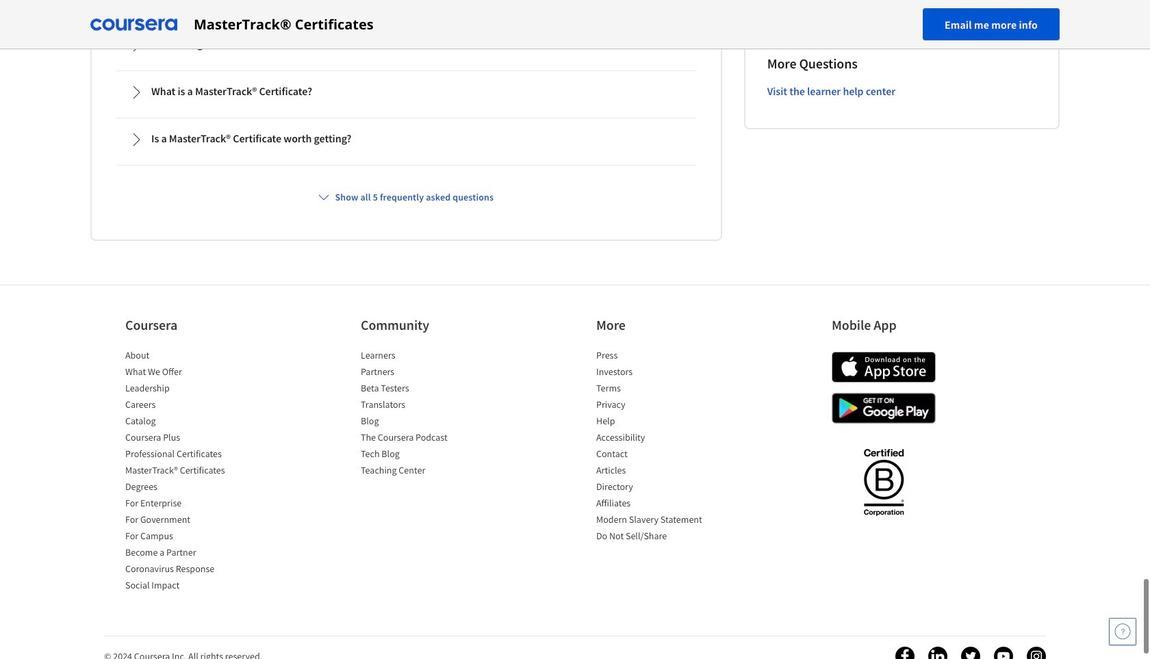 Task type: vqa. For each thing, say whether or not it's contained in the screenshot.
fewer
no



Task type: locate. For each thing, give the bounding box(es) containing it.
list
[[125, 349, 242, 595], [361, 349, 477, 480], [596, 349, 713, 546]]

help center image
[[1115, 624, 1131, 640]]

coursera linkedin image
[[928, 647, 948, 659]]

2 horizontal spatial list
[[596, 349, 713, 546]]

list item
[[125, 349, 242, 365], [361, 349, 477, 365], [596, 349, 713, 365], [125, 365, 242, 381], [361, 365, 477, 381], [596, 365, 713, 381], [125, 381, 242, 398], [361, 381, 477, 398], [596, 381, 713, 398], [125, 398, 242, 414], [361, 398, 477, 414], [596, 398, 713, 414], [125, 414, 242, 431], [361, 414, 477, 431], [596, 414, 713, 431], [125, 431, 242, 447], [361, 431, 477, 447], [596, 431, 713, 447], [125, 447, 242, 464], [361, 447, 477, 464], [596, 447, 713, 464], [125, 464, 242, 480], [361, 464, 477, 480], [596, 464, 713, 480], [125, 480, 242, 497], [596, 480, 713, 497], [125, 497, 242, 513], [596, 497, 713, 513], [125, 513, 242, 529], [596, 513, 713, 529], [125, 529, 242, 546], [596, 529, 713, 546], [125, 546, 242, 562], [125, 562, 242, 579], [125, 579, 242, 595]]

0 horizontal spatial list
[[125, 349, 242, 595]]

1 horizontal spatial list
[[361, 349, 477, 480]]

coursera image
[[90, 13, 177, 35]]

coursera twitter image
[[961, 647, 981, 659]]



Task type: describe. For each thing, give the bounding box(es) containing it.
logo of certified b corporation image
[[856, 441, 912, 523]]

1 list from the left
[[125, 349, 242, 595]]

coursera facebook image
[[896, 647, 915, 659]]

coursera instagram image
[[1027, 647, 1046, 659]]

collapsed list
[[114, 21, 699, 169]]

get it on google play image
[[832, 393, 936, 424]]

download on the app store image
[[832, 352, 936, 383]]

2 list from the left
[[361, 349, 477, 480]]

coursera youtube image
[[994, 647, 1013, 659]]

3 list from the left
[[596, 349, 713, 546]]



